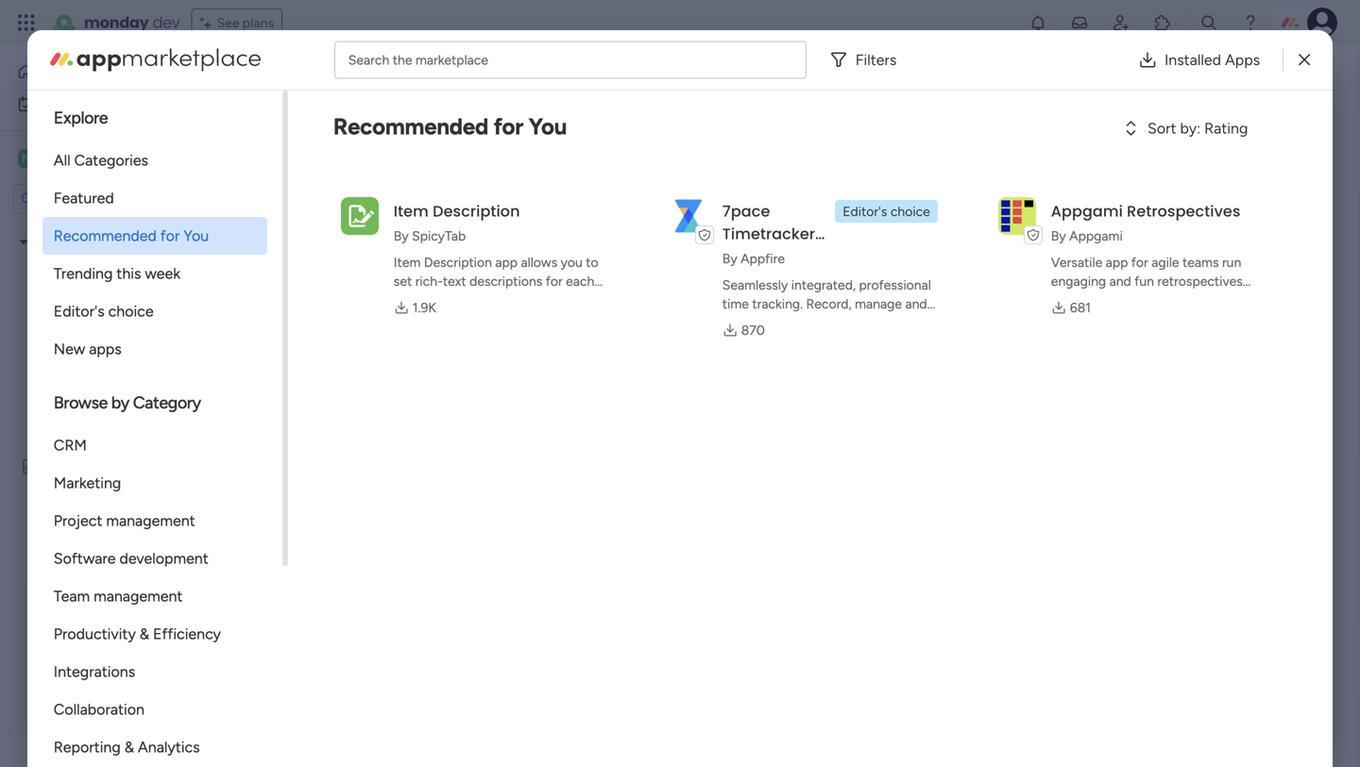 Task type: describe. For each thing, give the bounding box(es) containing it.
manage
[[855, 296, 902, 312]]

team inside workspace selection element
[[68, 150, 105, 168]]

analytics
[[138, 739, 200, 757]]

apps
[[89, 341, 122, 358]]

notifications image
[[1029, 13, 1048, 32]]

categories
[[74, 152, 148, 170]]

select product image
[[17, 13, 36, 32]]

1 horizontal spatial by
[[722, 251, 737, 267]]

retrospectives
[[1157, 273, 1243, 290]]

text
[[443, 273, 466, 290]]

can
[[928, 238, 966, 266]]

reporting & analytics
[[54, 739, 200, 757]]

seamlessly
[[722, 277, 788, 293]]

filters
[[856, 51, 897, 69]]

private.
[[685, 238, 763, 266]]

1 vertical spatial lottie animation element
[[0, 577, 241, 768]]

retrospectives inside appgami retrospectives by appgami
[[1127, 201, 1241, 222]]

list box containing my scrum team
[[0, 222, 241, 738]]

0 vertical spatial monday.com
[[722, 269, 826, 290]]

work
[[65, 96, 94, 112]]

engaging
[[1051, 273, 1106, 290]]

seamlessly integrated, professional time tracking. record, manage and report without the extra work.
[[722, 277, 931, 331]]

search the marketplace
[[348, 52, 488, 68]]

dev
[[153, 12, 180, 33]]

your
[[409, 292, 436, 308]]

set
[[394, 273, 412, 290]]

app logo image for by appgami
[[998, 197, 1036, 235]]

sort by: rating button
[[1089, 113, 1288, 144]]

0 vertical spatial lottie animation element
[[546, 270, 980, 459]]

project
[[54, 512, 102, 530]]

integrations
[[54, 664, 135, 681]]

app inside item description app allows you to set rich-text descriptions for each of your project items
[[495, 255, 518, 271]]

marketplace
[[416, 52, 488, 68]]

apps
[[1225, 51, 1260, 69]]

see plans
[[217, 15, 274, 31]]

installed apps button
[[1123, 41, 1275, 79]]

681
[[1070, 300, 1091, 316]]

category
[[133, 393, 201, 413]]

see plans button
[[191, 9, 282, 37]]

fun
[[1135, 273, 1154, 290]]

run
[[1222, 255, 1241, 271]]

0 horizontal spatial editor's choice
[[54, 303, 154, 321]]

week
[[145, 265, 180, 283]]

this
[[546, 238, 589, 266]]

m
[[22, 151, 33, 167]]

you
[[561, 255, 583, 271]]

& for productivity
[[140, 626, 149, 644]]

1.9k
[[413, 300, 436, 316]]

this
[[116, 265, 141, 283]]

1 vertical spatial you
[[183, 227, 209, 245]]

productivity & efficiency
[[54, 626, 221, 644]]

description for item description by spicytab
[[433, 201, 520, 222]]

is
[[662, 238, 679, 266]]

right
[[1051, 292, 1079, 308]]

plans
[[243, 15, 274, 31]]

1 vertical spatial editor's
[[54, 303, 105, 321]]

my for my team
[[43, 150, 65, 168]]

for inside item description app allows you to set rich-text descriptions for each of your project items
[[546, 273, 563, 290]]

filters button
[[822, 41, 912, 79]]

1 horizontal spatial editor's choice
[[843, 204, 930, 220]]

0 vertical spatial recommended for you
[[333, 113, 567, 140]]

appfire
[[741, 251, 785, 267]]

for inside 7pace timetracker for monday.com
[[722, 246, 743, 267]]

home option
[[11, 57, 203, 87]]

items
[[485, 292, 518, 308]]

browse
[[54, 393, 108, 413]]

by for item
[[394, 228, 409, 244]]

new apps
[[54, 341, 122, 358]]

help image
[[1241, 13, 1260, 32]]

getting
[[65, 427, 111, 443]]

browse by category
[[54, 393, 201, 413]]

by for appgami
[[1051, 228, 1066, 244]]

0 vertical spatial recommended
[[333, 113, 488, 140]]

0 horizontal spatial recommended
[[54, 227, 157, 245]]

installed apps
[[1165, 51, 1260, 69]]

trending
[[54, 265, 113, 283]]

lottie animation image
[[0, 577, 241, 768]]

my work link
[[11, 89, 203, 119]]

team
[[95, 234, 125, 250]]

item description by spicytab
[[394, 201, 520, 244]]

started
[[114, 427, 158, 443]]

management for team management
[[94, 588, 183, 606]]

monday dev
[[84, 12, 180, 33]]

see
[[217, 15, 239, 31]]

home
[[42, 64, 78, 80]]

public board image for tasks
[[41, 265, 59, 283]]

caret down image
[[20, 236, 27, 249]]

1 vertical spatial choice
[[108, 303, 154, 321]]

public board image
[[20, 458, 38, 476]]

by appfire
[[722, 251, 785, 267]]

timetracker
[[722, 223, 815, 245]]

Search in workspace field
[[40, 188, 158, 210]]

0 horizontal spatial retrospectives
[[65, 395, 154, 411]]

time
[[722, 296, 749, 312]]

tracking.
[[752, 296, 803, 312]]

integrated,
[[791, 277, 856, 293]]

my for my scrum team
[[34, 234, 52, 250]]

& for reporting
[[124, 739, 134, 757]]

my work
[[43, 96, 94, 112]]

my team
[[43, 150, 105, 168]]

new
[[54, 341, 85, 358]]



Task type: locate. For each thing, give the bounding box(es) containing it.
editor's up members
[[843, 204, 887, 220]]

0 vertical spatial my
[[43, 96, 62, 112]]

members
[[823, 238, 922, 266]]

by left the spicytab
[[394, 228, 409, 244]]

1 vertical spatial my
[[43, 150, 65, 168]]

versatile app for agile teams run engaging and fun retrospectives right inside monday.com
[[1051, 255, 1243, 308]]

1 vertical spatial recommended
[[54, 227, 157, 245]]

project management
[[54, 512, 195, 530]]

app logo image for by appfire
[[669, 197, 707, 235]]

software
[[54, 550, 116, 568]]

and left fun
[[1109, 273, 1131, 290]]

recommended for you up this
[[54, 227, 209, 245]]

and inside versatile app for agile teams run engaging and fun retrospectives right inside monday.com
[[1109, 273, 1131, 290]]

1 public board image from the top
[[41, 265, 59, 283]]

2 public board image from the top
[[41, 426, 59, 444]]

1 horizontal spatial editor's
[[843, 204, 887, 220]]

the right search
[[393, 52, 412, 68]]

870
[[741, 323, 765, 339]]

1 vertical spatial public board image
[[41, 426, 59, 444]]

0 horizontal spatial editor's
[[54, 303, 105, 321]]

work.
[[867, 315, 899, 331]]

monday.com down fun
[[1120, 292, 1196, 308]]

recommended for you
[[333, 113, 567, 140], [54, 227, 209, 245]]

1 item from the top
[[394, 201, 429, 222]]

sprints
[[65, 298, 107, 315]]

1 horizontal spatial recommended
[[333, 113, 488, 140]]

by
[[394, 228, 409, 244], [1051, 228, 1066, 244], [722, 251, 737, 267]]

my right workspace image
[[43, 150, 65, 168]]

editor's up "roadmap"
[[54, 303, 105, 321]]

editor's choice up members
[[843, 204, 930, 220]]

rating
[[1204, 119, 1248, 137]]

by inside appgami retrospectives by appgami
[[1051, 228, 1066, 244]]

app right 'versatile'
[[1106, 255, 1128, 271]]

appgami up "it"
[[1051, 201, 1123, 222]]

1 horizontal spatial retrospectives
[[1127, 201, 1241, 222]]

1 vertical spatial editor's choice
[[54, 303, 154, 321]]

spicytab
[[412, 228, 466, 244]]

inside
[[1082, 292, 1117, 308]]

1 vertical spatial &
[[124, 739, 134, 757]]

0 vertical spatial the
[[393, 52, 412, 68]]

0 vertical spatial editor's
[[843, 204, 887, 220]]

by inside item description by spicytab
[[394, 228, 409, 244]]

0 horizontal spatial and
[[905, 296, 927, 312]]

1 vertical spatial team
[[54, 588, 90, 606]]

1 horizontal spatial monday.com
[[1120, 292, 1196, 308]]

1 horizontal spatial app logo image
[[669, 197, 707, 235]]

team
[[68, 150, 105, 168], [54, 588, 90, 606]]

editor's choice up "roadmap"
[[54, 303, 154, 321]]

of
[[394, 292, 406, 308]]

roadmap
[[65, 331, 121, 347]]

choice down this
[[108, 303, 154, 321]]

trending this week
[[54, 265, 180, 283]]

0 horizontal spatial choice
[[108, 303, 154, 321]]

editor's
[[843, 204, 887, 220], [54, 303, 105, 321]]

option
[[0, 225, 241, 229]]

1 vertical spatial description
[[424, 255, 492, 271]]

0 vertical spatial retrospectives
[[1127, 201, 1241, 222]]

invite members image
[[1112, 13, 1131, 32]]

item
[[394, 201, 429, 222], [394, 255, 421, 271]]

featured
[[54, 189, 114, 207]]

retrospectives up teams
[[1127, 201, 1241, 222]]

2 item from the top
[[394, 255, 421, 271]]

app logo image up access
[[998, 197, 1036, 235]]

description up text
[[424, 255, 492, 271]]

1 horizontal spatial app
[[1106, 255, 1128, 271]]

list box
[[0, 222, 241, 738]]

my work option
[[11, 89, 203, 119]]

2 vertical spatial my
[[34, 234, 52, 250]]

crm
[[54, 437, 87, 455]]

0 horizontal spatial &
[[124, 739, 134, 757]]

appgami up 'versatile'
[[1069, 228, 1123, 244]]

rich-
[[415, 273, 443, 290]]

app up descriptions
[[495, 255, 518, 271]]

by up 'versatile'
[[1051, 228, 1066, 244]]

description for item description app allows you to set rich-text descriptions for each of your project items
[[424, 255, 492, 271]]

the inside seamlessly integrated, professional time tracking. record, manage and report without the extra work.
[[811, 315, 831, 331]]

app logo image
[[341, 197, 379, 235], [669, 197, 707, 235], [998, 197, 1036, 235]]

this board is private. only members can access it
[[546, 238, 1065, 266]]

1 vertical spatial management
[[94, 588, 183, 606]]

by:
[[1180, 119, 1201, 137]]

1 vertical spatial the
[[811, 315, 831, 331]]

2 app from the left
[[1106, 255, 1128, 271]]

item up the spicytab
[[394, 201, 429, 222]]

dapulse x slim image
[[1299, 49, 1310, 71]]

0 horizontal spatial app logo image
[[341, 197, 379, 235]]

lottie animation element
[[546, 270, 980, 459], [0, 577, 241, 768]]

1 vertical spatial retrospectives
[[65, 395, 154, 411]]

software development
[[54, 550, 209, 568]]

workspace image
[[18, 148, 37, 169]]

1 app logo image from the left
[[341, 197, 379, 235]]

by left the appfire
[[722, 251, 737, 267]]

0 vertical spatial management
[[106, 512, 195, 530]]

management up 'productivity & efficiency'
[[94, 588, 183, 606]]

public board image left getting on the bottom of the page
[[41, 426, 59, 444]]

2 horizontal spatial app logo image
[[998, 197, 1036, 235]]

management up development
[[106, 512, 195, 530]]

the down record, on the right top
[[811, 315, 831, 331]]

0 vertical spatial item
[[394, 201, 429, 222]]

apps marketplace image
[[50, 49, 261, 71]]

0 horizontal spatial recommended for you
[[54, 227, 209, 245]]

1 vertical spatial and
[[905, 296, 927, 312]]

monday.com inside versatile app for agile teams run engaging and fun retrospectives right inside monday.com
[[1120, 292, 1196, 308]]

versatile
[[1051, 255, 1102, 271]]

0 vertical spatial you
[[529, 113, 567, 140]]

professional
[[859, 277, 931, 293]]

management for project management
[[106, 512, 195, 530]]

1 vertical spatial monday.com
[[1120, 292, 1196, 308]]

my inside option
[[43, 96, 62, 112]]

efficiency
[[153, 626, 221, 644]]

apps image
[[1153, 13, 1172, 32]]

description inside item description app allows you to set rich-text descriptions for each of your project items
[[424, 255, 492, 271]]

1 horizontal spatial lottie animation element
[[546, 270, 980, 459]]

0 horizontal spatial you
[[183, 227, 209, 245]]

all
[[54, 152, 71, 170]]

public board image left tasks
[[41, 265, 59, 283]]

1 horizontal spatial the
[[811, 315, 831, 331]]

1 horizontal spatial recommended for you
[[333, 113, 567, 140]]

allows
[[521, 255, 558, 271]]

item for item description by spicytab
[[394, 201, 429, 222]]

0 vertical spatial editor's choice
[[843, 204, 930, 220]]

2 app logo image from the left
[[669, 197, 707, 235]]

record,
[[806, 296, 852, 312]]

0 vertical spatial public board image
[[41, 265, 59, 283]]

agile
[[1152, 255, 1179, 271]]

and inside seamlessly integrated, professional time tracking. record, manage and report without the extra work.
[[905, 296, 927, 312]]

only
[[768, 238, 818, 266]]

app logo image up the is
[[669, 197, 707, 235]]

description inside item description by spicytab
[[433, 201, 520, 222]]

& left the efficiency
[[140, 626, 149, 644]]

search everything image
[[1200, 13, 1218, 32]]

workspace selection element
[[18, 147, 108, 170]]

for inside versatile app for agile teams run engaging and fun retrospectives right inside monday.com
[[1131, 255, 1148, 271]]

choice up 'can'
[[891, 204, 930, 220]]

recommended for you down marketplace
[[333, 113, 567, 140]]

my inside workspace selection element
[[43, 150, 65, 168]]

0 vertical spatial &
[[140, 626, 149, 644]]

7pace
[[722, 201, 770, 222]]

0 vertical spatial choice
[[891, 204, 930, 220]]

it
[[1050, 238, 1065, 266]]

and for engaging
[[1109, 273, 1131, 290]]

and for manage
[[905, 296, 927, 312]]

& left analytics
[[124, 739, 134, 757]]

the
[[393, 52, 412, 68], [811, 315, 831, 331]]

1 vertical spatial recommended for you
[[54, 227, 209, 245]]

item description app allows you to set rich-text descriptions for each of your project items
[[394, 255, 599, 308]]

appgami retrospectives by appgami
[[1051, 201, 1241, 244]]

0 horizontal spatial app
[[495, 255, 518, 271]]

0 vertical spatial appgami
[[1051, 201, 1123, 222]]

7pace timetracker for monday.com
[[722, 201, 826, 290]]

item inside item description by spicytab
[[394, 201, 429, 222]]

recommended down search the marketplace
[[333, 113, 488, 140]]

0 vertical spatial description
[[433, 201, 520, 222]]

item for item description app allows you to set rich-text descriptions for each of your project items
[[394, 255, 421, 271]]

getting started
[[65, 427, 158, 443]]

descriptions
[[470, 273, 542, 290]]

monday.com
[[722, 269, 826, 290], [1120, 292, 1196, 308]]

teams
[[1183, 255, 1219, 271]]

my left work
[[43, 96, 62, 112]]

item up set
[[394, 255, 421, 271]]

sort
[[1148, 119, 1177, 137]]

0 horizontal spatial lottie animation element
[[0, 577, 241, 768]]

1 vertical spatial item
[[394, 255, 421, 271]]

public board image for getting started
[[41, 426, 59, 444]]

project
[[439, 292, 482, 308]]

all categories
[[54, 152, 148, 170]]

home link
[[11, 57, 203, 87]]

1 horizontal spatial you
[[529, 113, 567, 140]]

0 horizontal spatial the
[[393, 52, 412, 68]]

1 app from the left
[[495, 255, 518, 271]]

retrospectives up the getting started on the bottom left of the page
[[65, 395, 154, 411]]

reporting
[[54, 739, 121, 757]]

extra
[[834, 315, 864, 331]]

productivity
[[54, 626, 136, 644]]

2 horizontal spatial by
[[1051, 228, 1066, 244]]

0 horizontal spatial by
[[394, 228, 409, 244]]

monday.com down the appfire
[[722, 269, 826, 290]]

inbox image
[[1070, 13, 1089, 32]]

my right caret down icon
[[34, 234, 52, 250]]

public board image
[[41, 265, 59, 283], [41, 426, 59, 444]]

and down professional
[[905, 296, 927, 312]]

recommended down search in workspace field
[[54, 227, 157, 245]]

sort by: rating
[[1148, 119, 1248, 137]]

app logo image left the spicytab
[[341, 197, 379, 235]]

maria williams image
[[1307, 8, 1337, 38]]

by
[[111, 393, 129, 413]]

0 horizontal spatial monday.com
[[722, 269, 826, 290]]

recommended
[[333, 113, 488, 140], [54, 227, 157, 245]]

app inside versatile app for agile teams run engaging and fun retrospectives right inside monday.com
[[1106, 255, 1128, 271]]

my for my work
[[43, 96, 62, 112]]

description up the spicytab
[[433, 201, 520, 222]]

explore
[[54, 108, 108, 128]]

choice
[[891, 204, 930, 220], [108, 303, 154, 321]]

0 vertical spatial and
[[1109, 273, 1131, 290]]

report
[[722, 315, 759, 331]]

monday
[[84, 12, 149, 33]]

my scrum team
[[34, 234, 125, 250]]

1 vertical spatial appgami
[[1069, 228, 1123, 244]]

for
[[494, 113, 523, 140], [160, 227, 180, 245], [722, 246, 743, 267], [1131, 255, 1148, 271], [546, 273, 563, 290]]

0 vertical spatial team
[[68, 150, 105, 168]]

1 horizontal spatial choice
[[891, 204, 930, 220]]

team management
[[54, 588, 183, 606]]

item inside item description app allows you to set rich-text descriptions for each of your project items
[[394, 255, 421, 271]]

1 horizontal spatial &
[[140, 626, 149, 644]]

development
[[119, 550, 209, 568]]

each
[[566, 273, 594, 290]]

marketing
[[54, 475, 121, 493]]

3 app logo image from the left
[[998, 197, 1036, 235]]

1 horizontal spatial and
[[1109, 273, 1131, 290]]

my
[[43, 96, 62, 112], [43, 150, 65, 168], [34, 234, 52, 250]]



Task type: vqa. For each thing, say whether or not it's contained in the screenshot.
seamlessly integrated, professional time tracking. record, manage and report without the extra work.
yes



